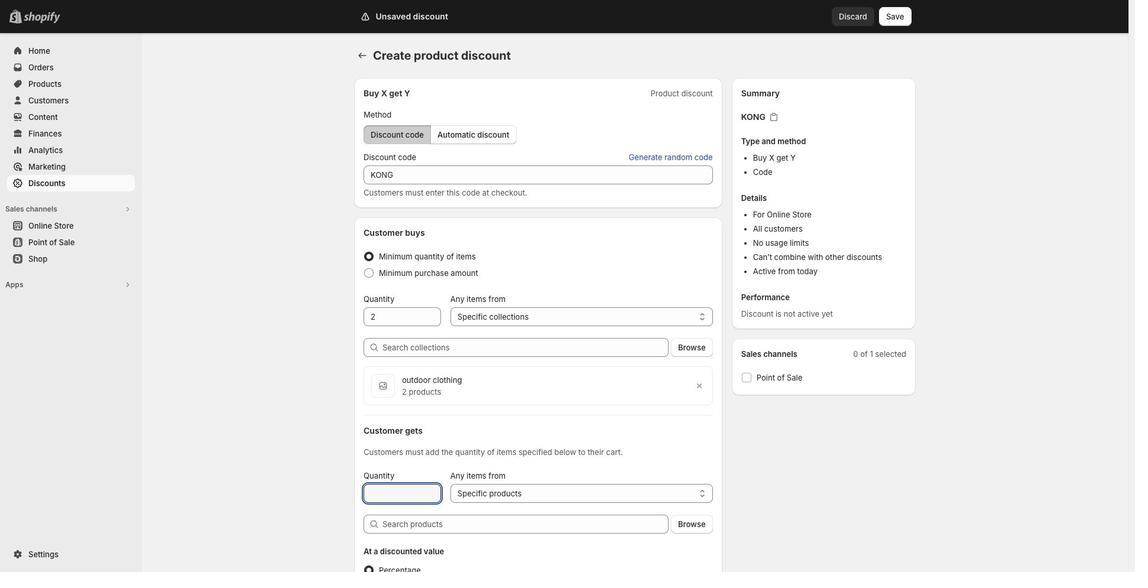 Task type: locate. For each thing, give the bounding box(es) containing it.
None text field
[[364, 166, 713, 185], [364, 485, 441, 503], [364, 166, 713, 185], [364, 485, 441, 503]]

None text field
[[364, 308, 441, 327]]



Task type: describe. For each thing, give the bounding box(es) containing it.
Search products text field
[[383, 515, 669, 534]]

shopify image
[[24, 12, 60, 24]]

Search collections text field
[[383, 338, 669, 357]]



Task type: vqa. For each thing, say whether or not it's contained in the screenshot.
the Search products text box
yes



